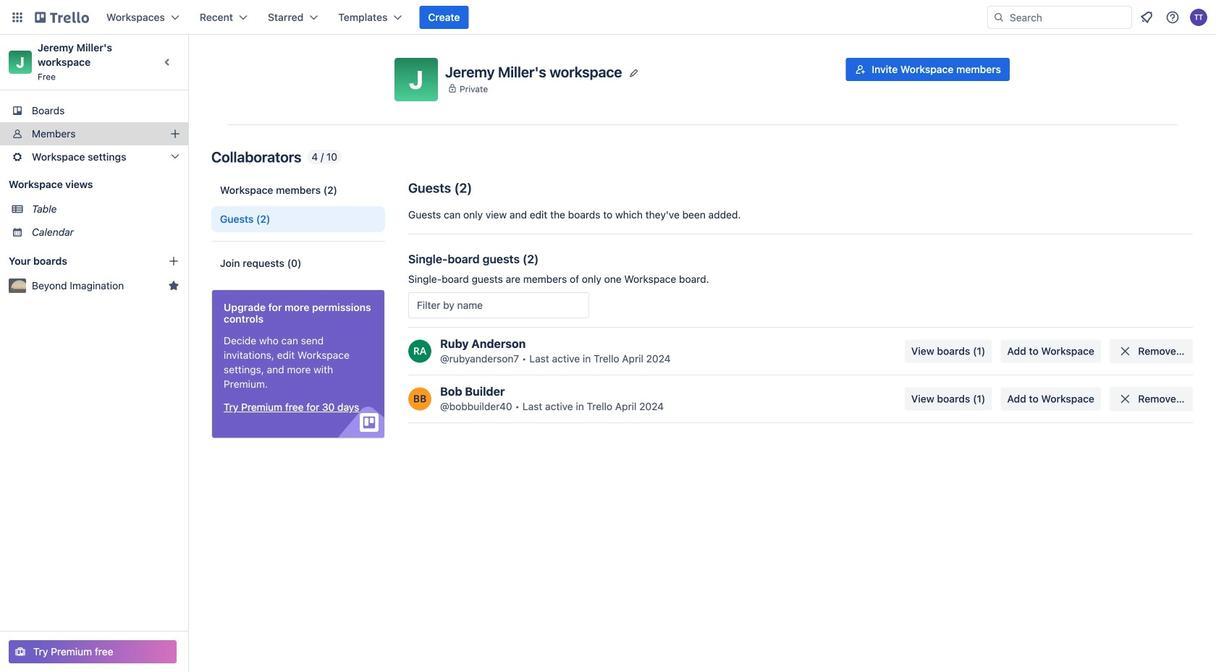 Task type: vqa. For each thing, say whether or not it's contained in the screenshot.
the left the board
no



Task type: locate. For each thing, give the bounding box(es) containing it.
ruby anderson (rubyanderson7) image
[[408, 340, 432, 363]]

bob builder (bobbuilder40) image
[[408, 388, 432, 411]]

open information menu image
[[1166, 10, 1180, 25]]

starred icon image
[[168, 280, 180, 292]]

Search field
[[988, 6, 1133, 29]]

terry turtle (terryturtle) image
[[1191, 9, 1208, 26]]

0 notifications image
[[1138, 9, 1156, 26]]

primary element
[[0, 0, 1217, 35]]

status
[[307, 150, 342, 164]]

workspace navigation collapse icon image
[[158, 52, 178, 72]]



Task type: describe. For each thing, give the bounding box(es) containing it.
add board image
[[168, 256, 180, 267]]

back to home image
[[35, 6, 89, 29]]

Filter by name text field
[[408, 293, 590, 319]]

search image
[[994, 12, 1005, 23]]

your boards with 1 items element
[[9, 253, 146, 270]]



